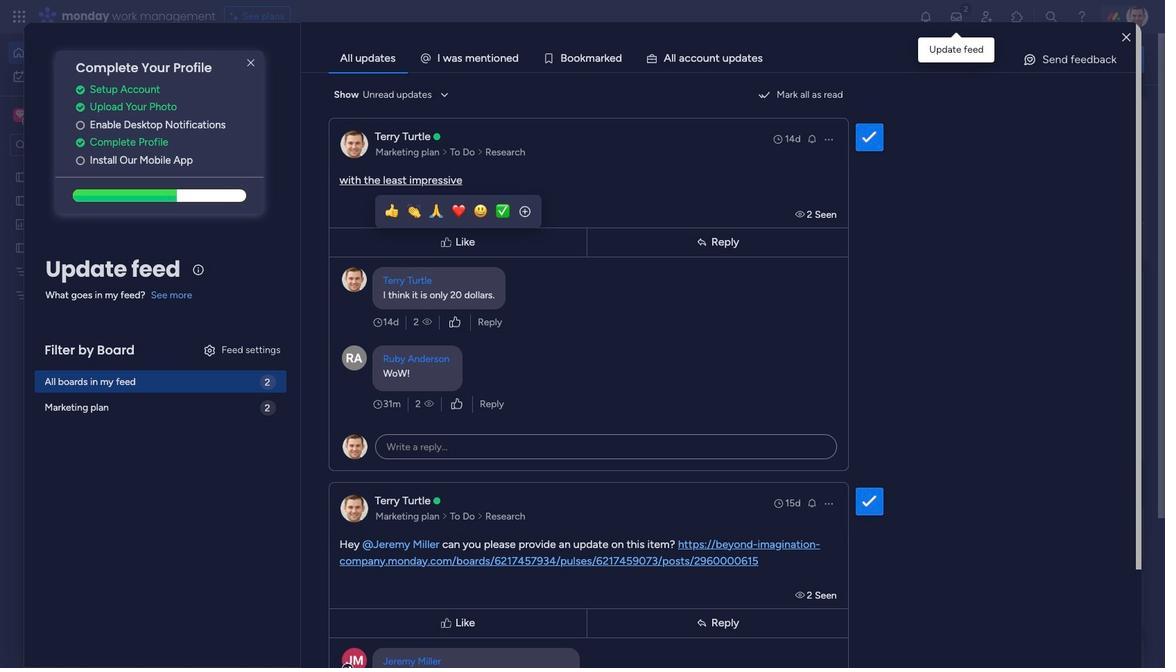 Task type: vqa. For each thing, say whether or not it's contained in the screenshot.
1st Workspace icon from right
no



Task type: locate. For each thing, give the bounding box(es) containing it.
workspace selection element
[[13, 107, 116, 125]]

circle o image
[[76, 120, 85, 130], [76, 155, 85, 166]]

v2 seen image
[[796, 209, 808, 220], [423, 315, 432, 329], [796, 590, 808, 601]]

2 workspace image from the left
[[15, 108, 25, 123]]

public board image
[[686, 253, 701, 269]]

1 circle o image from the top
[[76, 120, 85, 130]]

workspace image
[[13, 108, 27, 123], [15, 108, 25, 123]]

circle o image down search in workspace field
[[76, 155, 85, 166]]

tab
[[329, 44, 408, 72]]

remove from favorites image
[[412, 424, 425, 438]]

0 vertical spatial v2 seen image
[[796, 209, 808, 220]]

1 workspace image from the left
[[13, 108, 27, 123]]

reminder image
[[807, 497, 818, 508]]

list box
[[0, 162, 177, 494]]

slider arrow image for reminder icon
[[477, 145, 483, 159]]

2 check circle image from the top
[[76, 102, 85, 113]]

v2 user feedback image
[[948, 52, 959, 67]]

v2 seen image for slider arrow icon associated with reminder icon
[[796, 209, 808, 220]]

templates image image
[[949, 279, 1133, 375]]

0 vertical spatial circle o image
[[76, 120, 85, 130]]

0 vertical spatial v2 like image
[[450, 315, 461, 330]]

getting started element
[[937, 506, 1145, 561]]

1 vertical spatial circle o image
[[76, 155, 85, 166]]

public dashboard image
[[15, 217, 28, 230]]

check circle image up search in workspace field
[[76, 102, 85, 113]]

slider arrow image
[[442, 145, 448, 159], [477, 145, 483, 159], [477, 510, 483, 524]]

close image
[[1123, 32, 1131, 43]]

1 vertical spatial v2 seen image
[[423, 315, 432, 329]]

1 vertical spatial v2 like image
[[452, 397, 463, 412]]

2 vertical spatial v2 seen image
[[796, 590, 808, 601]]

search everything image
[[1045, 10, 1059, 24]]

2 vertical spatial check circle image
[[76, 138, 85, 148]]

check circle image down workspace selection element
[[76, 138, 85, 148]]

help center element
[[937, 572, 1145, 628]]

0 vertical spatial check circle image
[[76, 85, 85, 95]]

update feed image
[[950, 10, 964, 24]]

v2 like image
[[450, 315, 461, 330], [452, 397, 463, 412]]

slider arrow image for reminder image
[[477, 510, 483, 524]]

public board image
[[15, 170, 28, 183], [15, 194, 28, 207], [15, 241, 28, 254], [459, 253, 474, 269]]

add to favorites image
[[638, 254, 652, 268]]

v2 seen image for slider arrow icon corresponding to reminder image
[[796, 590, 808, 601]]

option
[[8, 42, 169, 64], [8, 65, 169, 87], [0, 164, 177, 167]]

dapulse x slim image
[[243, 55, 259, 71]]

tab list
[[329, 44, 1137, 72]]

check circle image up workspace selection element
[[76, 85, 85, 95]]

close recently visited image
[[214, 113, 231, 130]]

circle o image up search in workspace field
[[76, 120, 85, 130]]

options image
[[823, 498, 835, 509]]

check circle image
[[76, 85, 85, 95], [76, 102, 85, 113], [76, 138, 85, 148]]

1 vertical spatial check circle image
[[76, 102, 85, 113]]

2 circle o image from the top
[[76, 155, 85, 166]]

quick search results list box
[[214, 130, 904, 484]]

slider arrow image
[[442, 510, 448, 524]]



Task type: describe. For each thing, give the bounding box(es) containing it.
v2 seen image
[[425, 397, 434, 411]]

options image
[[823, 134, 835, 145]]

v2 bolt switch image
[[1056, 52, 1064, 67]]

2 image
[[960, 1, 973, 16]]

2 element
[[354, 523, 371, 539]]

add to favorites image
[[412, 254, 425, 268]]

notifications image
[[920, 10, 933, 24]]

see plans image
[[230, 9, 243, 24]]

1 vertical spatial option
[[8, 65, 169, 87]]

contact sales element
[[937, 639, 1145, 668]]

invite members image
[[981, 10, 994, 24]]

dapulse x slim image
[[1124, 101, 1141, 117]]

monday marketplace image
[[1011, 10, 1025, 24]]

0 vertical spatial option
[[8, 42, 169, 64]]

terry turtle image
[[1127, 6, 1149, 28]]

1 check circle image from the top
[[76, 85, 85, 95]]

give feedback image
[[1024, 53, 1037, 67]]

Search in workspace field
[[29, 137, 116, 153]]

2 vertical spatial option
[[0, 164, 177, 167]]

help image
[[1076, 10, 1090, 24]]

3 check circle image from the top
[[76, 138, 85, 148]]

select product image
[[12, 10, 26, 24]]

reminder image
[[807, 133, 818, 144]]



